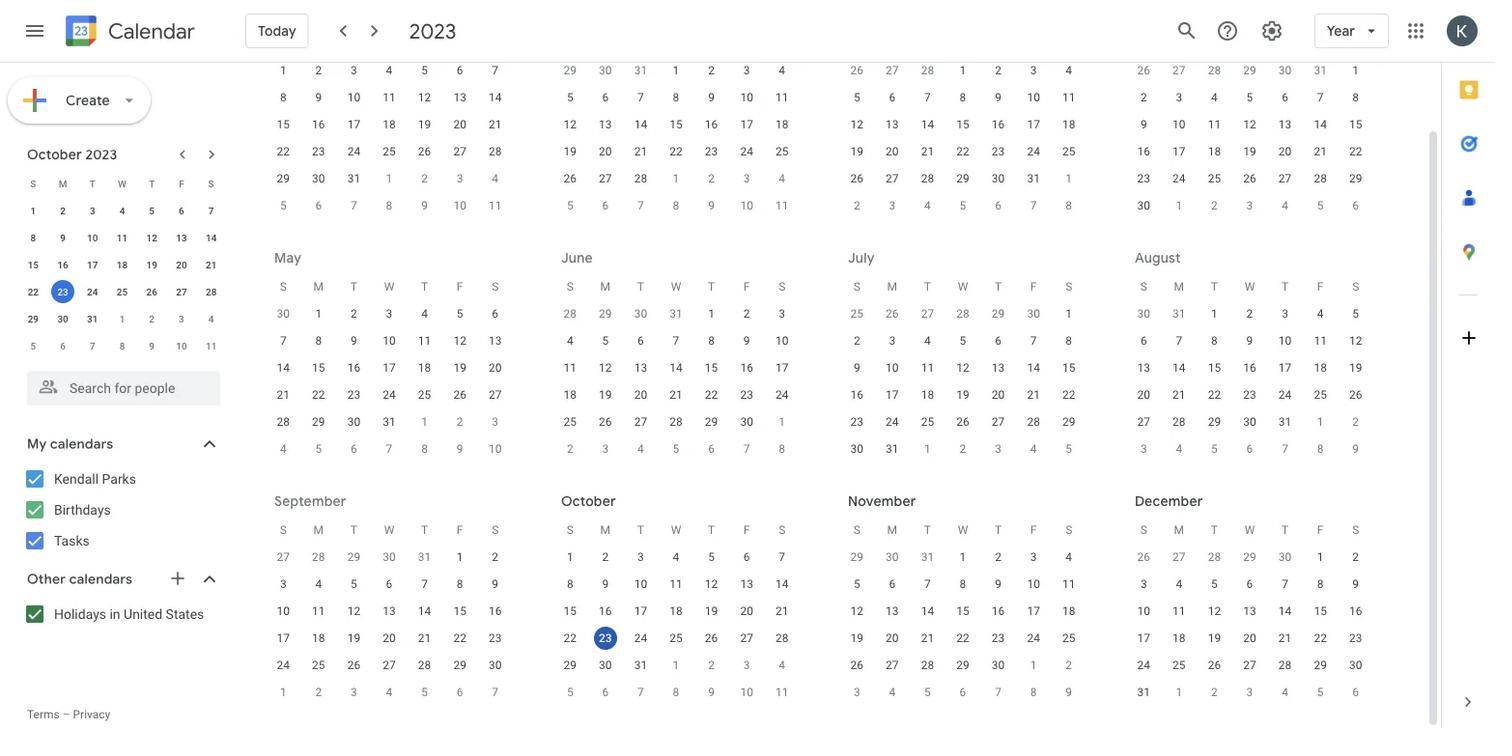 Task type: describe. For each thing, give the bounding box(es) containing it.
25 inside the october 2023 grid
[[117, 286, 128, 298]]

21 element inside october grid
[[771, 600, 794, 623]]

19 inside june grid
[[599, 388, 612, 402]]

birthdays
[[54, 502, 111, 518]]

17 inside may grid
[[383, 361, 396, 375]]

june 6 element
[[342, 438, 366, 461]]

23 for 23 element above march 2 element
[[705, 145, 718, 158]]

october 4 element
[[378, 681, 401, 704]]

row containing 14
[[266, 354, 513, 382]]

25 inside may grid
[[418, 388, 431, 402]]

23 for 23 element over september 6 element
[[1243, 388, 1256, 402]]

march 28 element
[[1203, 59, 1226, 82]]

12 inside october grid
[[705, 578, 718, 591]]

other calendars
[[27, 571, 132, 588]]

18 inside june grid
[[564, 388, 577, 402]]

july 31 element
[[1168, 302, 1191, 326]]

3 inside row
[[1247, 686, 1253, 699]]

14 inside november grid
[[921, 605, 934, 618]]

f for december
[[1317, 524, 1324, 537]]

23, today element for 23 cell inside october grid
[[594, 627, 617, 650]]

9 inside 'element'
[[1066, 686, 1072, 699]]

december 2 element
[[1057, 654, 1081, 677]]

9 inside july grid
[[854, 361, 860, 375]]

31 inside july 31 element
[[1173, 307, 1186, 321]]

october for october 2023
[[27, 146, 82, 163]]

november 2 element for october grid
[[700, 654, 723, 677]]

21 element inside the october 2023 grid
[[200, 253, 223, 276]]

september 8 element
[[1309, 438, 1332, 461]]

21 inside december grid
[[1279, 632, 1292, 645]]

row group for the august grid
[[1126, 300, 1374, 463]]

terms link
[[27, 708, 60, 722]]

june grid
[[553, 273, 800, 463]]

august 1 element
[[916, 438, 939, 461]]

28 inside the august grid
[[1173, 415, 1186, 429]]

privacy
[[73, 708, 110, 722]]

11 inside september grid
[[312, 605, 325, 618]]

holidays in united states
[[54, 606, 204, 622]]

f for september
[[457, 524, 463, 537]]

28 inside may grid
[[277, 415, 290, 429]]

19 inside the october 2023 grid
[[146, 259, 157, 270]]

19 inside july grid
[[957, 388, 970, 402]]

march 27 element
[[1168, 59, 1191, 82]]

parks
[[102, 471, 136, 487]]

september 4 element
[[1168, 438, 1191, 461]]

november 1 element for the october 2023 grid's the november 2 element
[[111, 307, 134, 330]]

november 27 element
[[1168, 546, 1191, 569]]

december 1 element
[[1022, 654, 1045, 677]]

march 5 element
[[559, 194, 582, 217]]

14 inside december grid
[[1279, 605, 1292, 618]]

31 element inside october grid
[[629, 654, 652, 677]]

9 inside june grid
[[744, 334, 750, 348]]

november 5 element for the october 2023 grid
[[22, 334, 45, 357]]

m for december
[[1174, 524, 1184, 537]]

4 inside july 4 element
[[638, 442, 644, 456]]

9 inside september grid
[[492, 578, 498, 591]]

25 inside september grid
[[312, 659, 325, 672]]

may 2 element
[[1203, 194, 1226, 217]]

april 4 element
[[916, 194, 939, 217]]

f for july
[[1030, 280, 1037, 294]]

23 element up december 7 element
[[987, 627, 1010, 650]]

30 inside october grid
[[599, 659, 612, 672]]

november 10 element for "november 9" element corresponding to the november 2 element associated with october grid
[[735, 681, 758, 704]]

november 26 element
[[1132, 546, 1156, 569]]

september 2 element
[[1344, 411, 1367, 434]]

23 element up april 6 'element'
[[987, 140, 1010, 163]]

f for august
[[1317, 280, 1324, 294]]

july 8 element
[[771, 438, 794, 461]]

august
[[1135, 249, 1181, 267]]

30 inside the october 2023 grid
[[57, 313, 68, 325]]

23 element up 'january 6' 'element' on the bottom
[[1344, 627, 1367, 650]]

row containing 31
[[1126, 679, 1374, 706]]

23 inside october grid
[[599, 632, 612, 645]]

november grid
[[839, 517, 1087, 706]]

june 2 element
[[448, 411, 471, 434]]

august 3 element
[[987, 438, 1010, 461]]

23 for 23 element on top of december 7 element
[[992, 632, 1005, 645]]

20 inside september grid
[[383, 632, 396, 645]]

23 for 23 element over 'january 6' 'element' on the bottom
[[1349, 632, 1362, 645]]

march 11 element
[[771, 194, 794, 217]]

21 inside the october 2023 grid
[[206, 259, 217, 270]]

april 7 element
[[1022, 194, 1045, 217]]

december
[[1135, 493, 1203, 510]]

25 inside november grid
[[1062, 632, 1076, 645]]

20 inside july grid
[[992, 388, 1005, 402]]

july 1 element
[[771, 411, 794, 434]]

22 inside september grid
[[453, 632, 466, 645]]

1 vertical spatial 2023
[[85, 146, 117, 163]]

calendar heading
[[104, 18, 195, 45]]

29 inside the october 2023 grid
[[28, 313, 39, 325]]

november 5 element for october grid
[[559, 681, 582, 704]]

18 inside september grid
[[312, 632, 325, 645]]

13 inside the august grid
[[1137, 361, 1150, 375]]

24 inside december grid
[[1137, 659, 1150, 672]]

m for june
[[600, 280, 611, 294]]

17 inside july grid
[[886, 388, 899, 402]]

november 3 element for november 10 element corresponding to "november 9" element corresponding to the november 2 element associated with october grid
[[735, 654, 758, 677]]

april 30 element
[[272, 302, 295, 326]]

june 8 element
[[413, 438, 436, 461]]

august 30 element
[[378, 546, 401, 569]]

22 inside october grid
[[564, 632, 577, 645]]

w for december
[[1245, 524, 1255, 537]]

23 for 23 element to the right of 'july 1' element
[[851, 415, 864, 429]]

5 inside row
[[1317, 686, 1324, 699]]

8 inside september 8 element
[[1317, 442, 1324, 456]]

december 7 element
[[987, 681, 1010, 704]]

15 inside the october 2023 grid
[[28, 259, 39, 270]]

28 inside november grid
[[921, 659, 934, 672]]

september 1 element
[[1309, 411, 1332, 434]]

27 inside may grid
[[489, 388, 502, 402]]

march 4 element
[[771, 167, 794, 190]]

kendall parks
[[54, 471, 136, 487]]

november 11 element for the october 2023 grid november 4 element
[[200, 334, 223, 357]]

february 27 element
[[881, 59, 904, 82]]

terms – privacy
[[27, 708, 110, 722]]

25 inside december grid
[[1173, 659, 1186, 672]]

june 1 element
[[413, 411, 436, 434]]

october 6 element
[[448, 681, 471, 704]]

18 inside the august grid
[[1314, 361, 1327, 375]]

january 31 element
[[629, 59, 652, 82]]

march 10 element
[[735, 194, 758, 217]]

15 inside july grid
[[1062, 361, 1076, 375]]

23 element up september 6 element
[[1238, 383, 1261, 407]]

23 element up october 7 "element"
[[484, 627, 507, 650]]

21 inside july grid
[[1027, 388, 1040, 402]]

september 3 element
[[1132, 438, 1156, 461]]

november 6 element for november 5 element related to october grid
[[594, 681, 617, 704]]

may
[[274, 249, 301, 267]]

23 element right the april 1 element
[[1132, 167, 1156, 190]]

april 1 element
[[1057, 167, 1081, 190]]

june 25 element
[[845, 302, 869, 326]]

23 for 23 element above july 7 element
[[740, 388, 753, 402]]

february 3 element
[[448, 167, 471, 190]]

m for august
[[1174, 280, 1184, 294]]

w for september
[[384, 524, 394, 537]]

21 element inside july grid
[[1022, 383, 1045, 407]]

12 inside november grid
[[851, 605, 864, 618]]

august 2 element
[[951, 438, 975, 461]]

june 4 element
[[272, 438, 295, 461]]

row group for december grid
[[1126, 544, 1374, 706]]

13 inside october grid
[[740, 578, 753, 591]]

october 1 element
[[272, 681, 295, 704]]

privacy link
[[73, 708, 110, 722]]

row group for june grid
[[553, 300, 800, 463]]

23 for 23 element on top of october 7 "element"
[[489, 632, 502, 645]]

june
[[561, 249, 593, 267]]

november 7 element for november 6 element for the october 2023 grid november 5 element
[[81, 334, 104, 357]]

w for august
[[1245, 280, 1255, 294]]

december 8 element
[[1022, 681, 1045, 704]]

25 inside june grid
[[564, 415, 577, 429]]

october 2023 grid
[[18, 170, 226, 359]]

february 26 element
[[845, 59, 869, 82]]

october 29 element
[[845, 546, 869, 569]]

31 inside august 31 element
[[418, 551, 431, 564]]

december 4 element
[[881, 681, 904, 704]]

18 inside the october 2023 grid
[[117, 259, 128, 270]]

february 5 element
[[272, 194, 295, 217]]

january 30 element
[[594, 59, 617, 82]]

27 inside june grid
[[634, 415, 647, 429]]

21 inside june grid
[[670, 388, 683, 402]]

states
[[166, 606, 204, 622]]

november 9 element for the november 2 element associated with october grid
[[700, 681, 723, 704]]

june 26 element
[[881, 302, 904, 326]]

19 inside october grid
[[705, 605, 718, 618]]

row containing 20
[[1126, 382, 1374, 409]]

november 2 element for the october 2023 grid
[[140, 307, 163, 330]]

4 inside january 4 "element"
[[1282, 686, 1288, 699]]

may 6 element
[[1344, 194, 1367, 217]]

other
[[27, 571, 66, 588]]

4 inside may 4 element
[[1282, 199, 1288, 213]]

23 for 23 element above february 6 element
[[312, 145, 325, 158]]

f inside the october 2023 grid
[[179, 178, 184, 189]]

november 10 element for "november 9" element corresponding to the october 2023 grid's the november 2 element
[[170, 334, 193, 357]]

may 4 element
[[1274, 194, 1297, 217]]

my calendars
[[27, 436, 113, 453]]

8 inside february 8 element
[[386, 199, 393, 213]]

february 6 element
[[307, 194, 330, 217]]

september 6 element
[[1238, 438, 1261, 461]]

13 inside november grid
[[886, 605, 899, 618]]

october grid
[[553, 517, 800, 706]]

27 inside the august grid
[[1137, 415, 1150, 429]]

16 inside may grid
[[347, 361, 360, 375]]

april 6 element
[[987, 194, 1010, 217]]

18 inside october grid
[[670, 605, 683, 618]]

august 31 element
[[413, 546, 436, 569]]

24 inside june grid
[[776, 388, 789, 402]]

other calendars button
[[4, 564, 240, 595]]

july 4 element
[[629, 438, 652, 461]]

terms
[[27, 708, 60, 722]]

april 5 element
[[951, 194, 975, 217]]

m for september
[[314, 524, 324, 537]]

august grid
[[1126, 273, 1374, 463]]

february 10 element
[[448, 194, 471, 217]]

october 5 element
[[413, 681, 436, 704]]

15 inside the august grid
[[1208, 361, 1221, 375]]

m for may
[[314, 280, 324, 294]]

august 28 element
[[307, 546, 330, 569]]

12 inside the august grid
[[1349, 334, 1362, 348]]

15 inside may grid
[[312, 361, 325, 375]]

12 inside july grid
[[957, 361, 970, 375]]

june 30 element
[[1022, 302, 1045, 326]]

february 9 element
[[413, 194, 436, 217]]

16 inside the october 2023 grid
[[57, 259, 68, 270]]

f for june
[[744, 280, 750, 294]]

november 28 element
[[1203, 546, 1226, 569]]

september 5 element
[[1203, 438, 1226, 461]]

10 inside november grid
[[1027, 578, 1040, 591]]

november 1 element for the november 2 element associated with october grid
[[665, 654, 688, 677]]

june 9 element
[[448, 438, 471, 461]]

7 inside "element"
[[492, 686, 498, 699]]

m inside the october 2023 grid
[[59, 178, 67, 189]]

9 inside december grid
[[1353, 578, 1359, 591]]

row group for the october 2023 grid
[[18, 197, 226, 359]]

12 inside the october 2023 grid
[[146, 232, 157, 243]]

24 inside september grid
[[277, 659, 290, 672]]

13 inside the october 2023 grid
[[176, 232, 187, 243]]

10 inside july grid
[[886, 361, 899, 375]]

26 inside the august grid
[[1349, 388, 1362, 402]]

july grid
[[839, 273, 1087, 463]]

march 8 element
[[665, 194, 688, 217]]

25 inside the august grid
[[1314, 388, 1327, 402]]

f for october
[[744, 524, 750, 537]]

february 1 element
[[378, 167, 401, 190]]

w for october
[[671, 524, 681, 537]]



Task type: locate. For each thing, give the bounding box(es) containing it.
0 vertical spatial 23 cell
[[48, 278, 78, 305]]

1 inside "element"
[[386, 172, 393, 185]]

0 horizontal spatial november 4 element
[[200, 307, 223, 330]]

1 vertical spatial november 10 element
[[735, 681, 758, 704]]

–
[[62, 708, 70, 722]]

5
[[421, 64, 428, 77], [567, 91, 573, 104], [854, 91, 860, 104], [1247, 91, 1253, 104], [280, 199, 287, 213], [567, 199, 573, 213], [960, 199, 966, 213], [1317, 199, 1324, 213], [149, 205, 155, 216], [457, 307, 463, 321], [1353, 307, 1359, 321], [602, 334, 609, 348], [960, 334, 966, 348], [30, 340, 36, 352], [315, 442, 322, 456], [673, 442, 679, 456], [1066, 442, 1072, 456], [1211, 442, 1218, 456], [708, 551, 715, 564], [351, 578, 357, 591], [854, 578, 860, 591], [1211, 578, 1218, 591], [421, 686, 428, 699], [567, 686, 573, 699], [924, 686, 931, 699], [1317, 686, 1324, 699]]

row group containing 27
[[266, 544, 513, 706]]

row group containing 25
[[839, 300, 1087, 463]]

1 horizontal spatial november 5 element
[[559, 681, 582, 704]]

18 inside may grid
[[418, 361, 431, 375]]

m up july 31 element
[[1174, 280, 1184, 294]]

13
[[453, 91, 466, 104], [599, 118, 612, 131], [886, 118, 899, 131], [1279, 118, 1292, 131], [176, 232, 187, 243], [489, 334, 502, 348], [634, 361, 647, 375], [992, 361, 1005, 375], [1137, 361, 1150, 375], [740, 578, 753, 591], [383, 605, 396, 618], [886, 605, 899, 618], [1243, 605, 1256, 618]]

m up october 30 element
[[887, 524, 897, 537]]

row containing 6
[[1126, 327, 1374, 354]]

august 27 element
[[272, 546, 295, 569]]

16 inside november grid
[[992, 605, 1005, 618]]

13 element
[[448, 86, 471, 109], [594, 113, 617, 136], [881, 113, 904, 136], [1274, 113, 1297, 136], [170, 226, 193, 249], [484, 329, 507, 353], [629, 356, 652, 380], [987, 356, 1010, 380], [1132, 356, 1156, 380], [735, 573, 758, 596], [378, 600, 401, 623], [881, 600, 904, 623], [1238, 600, 1261, 623]]

24 inside may grid
[[383, 388, 396, 402]]

november 1 element
[[111, 307, 134, 330], [665, 654, 688, 677]]

27 inside october grid
[[740, 632, 753, 645]]

31 inside may 31 element
[[670, 307, 683, 321]]

1 vertical spatial 23, today element
[[594, 627, 617, 650]]

23 for 23 element over april 6 'element'
[[992, 145, 1005, 158]]

0 horizontal spatial november 2 element
[[140, 307, 163, 330]]

m for october
[[600, 524, 611, 537]]

1 vertical spatial november 5 element
[[559, 681, 582, 704]]

my calendars list
[[4, 464, 240, 556]]

august 29 element
[[342, 546, 366, 569]]

june 3 element
[[484, 411, 507, 434]]

21 element
[[484, 113, 507, 136], [629, 140, 652, 163], [916, 140, 939, 163], [1309, 140, 1332, 163], [200, 253, 223, 276], [272, 383, 295, 407], [665, 383, 688, 407], [1022, 383, 1045, 407], [1168, 383, 1191, 407], [771, 600, 794, 623], [413, 627, 436, 650], [916, 627, 939, 650], [1274, 627, 1297, 650]]

10 inside december grid
[[1137, 605, 1150, 618]]

may 3 element
[[1238, 194, 1261, 217]]

june 10 element
[[484, 438, 507, 461]]

may 5 element
[[1309, 194, 1332, 217]]

m inside grid
[[887, 524, 897, 537]]

calendar element
[[62, 12, 195, 54]]

october 31 element
[[916, 546, 939, 569]]

0 vertical spatial november 11 element
[[200, 334, 223, 357]]

november 30 element
[[1274, 546, 1297, 569]]

create
[[66, 92, 110, 109]]

m down february 6 element
[[314, 280, 324, 294]]

row
[[266, 57, 513, 84], [553, 57, 800, 84], [839, 57, 1087, 84], [1126, 57, 1374, 84], [266, 84, 513, 111], [553, 84, 800, 111], [839, 84, 1087, 111], [1126, 84, 1374, 111], [266, 111, 513, 138], [553, 111, 800, 138], [839, 111, 1087, 138], [1126, 111, 1374, 138], [266, 138, 513, 165], [553, 138, 800, 165], [839, 138, 1087, 165], [1126, 138, 1374, 165], [266, 165, 513, 192], [553, 165, 800, 192], [839, 165, 1087, 192], [1126, 165, 1374, 192], [18, 170, 226, 197], [266, 192, 513, 219], [553, 192, 800, 219], [839, 192, 1087, 219], [1126, 192, 1374, 219], [18, 197, 226, 224], [18, 224, 226, 251], [18, 251, 226, 278], [266, 273, 513, 300], [553, 273, 800, 300], [839, 273, 1087, 300], [1126, 273, 1374, 300], [18, 278, 226, 305], [266, 300, 513, 327], [553, 300, 800, 327], [839, 300, 1087, 327], [1126, 300, 1374, 327], [18, 305, 226, 332], [266, 327, 513, 354], [553, 327, 800, 354], [839, 327, 1087, 354], [1126, 327, 1374, 354], [18, 332, 226, 359], [266, 354, 513, 382], [553, 354, 800, 382], [839, 354, 1087, 382], [1126, 354, 1374, 382], [266, 382, 513, 409], [553, 382, 800, 409], [839, 382, 1087, 409], [1126, 382, 1374, 409], [266, 409, 513, 436], [553, 409, 800, 436], [839, 409, 1087, 436], [1126, 409, 1374, 436], [266, 436, 513, 463], [553, 436, 800, 463], [839, 436, 1087, 463], [1126, 436, 1374, 463], [266, 517, 513, 544], [553, 517, 800, 544], [839, 517, 1087, 544], [1126, 517, 1374, 544], [266, 544, 513, 571], [553, 544, 800, 571], [839, 544, 1087, 571], [1126, 544, 1374, 571], [266, 571, 513, 598], [553, 571, 800, 598], [839, 571, 1087, 598], [1126, 571, 1374, 598], [266, 598, 513, 625], [553, 598, 800, 625], [839, 598, 1087, 625], [1126, 598, 1374, 625], [266, 625, 513, 652], [553, 625, 800, 652], [839, 625, 1087, 652], [1126, 625, 1374, 652], [266, 652, 513, 679], [553, 652, 800, 679], [839, 652, 1087, 679], [1126, 652, 1374, 679], [266, 679, 513, 706], [553, 679, 800, 706], [839, 679, 1087, 706], [1126, 679, 1374, 706]]

31 element inside the october 2023 grid
[[81, 307, 104, 330]]

31 inside the october 2023 grid
[[87, 313, 98, 325]]

w up june 28 element
[[958, 280, 968, 294]]

24 element inside june grid
[[771, 383, 794, 407]]

17 inside december grid
[[1137, 632, 1150, 645]]

september 7 element
[[1274, 438, 1297, 461]]

w down may 3 element
[[1245, 280, 1255, 294]]

12
[[418, 91, 431, 104], [564, 118, 577, 131], [851, 118, 864, 131], [1243, 118, 1256, 131], [146, 232, 157, 243], [453, 334, 466, 348], [1349, 334, 1362, 348], [599, 361, 612, 375], [957, 361, 970, 375], [705, 578, 718, 591], [347, 605, 360, 618], [851, 605, 864, 618], [1208, 605, 1221, 618]]

0 horizontal spatial november 9 element
[[140, 334, 163, 357]]

8 inside september grid
[[457, 578, 463, 591]]

1 vertical spatial october
[[561, 493, 616, 510]]

15 element
[[272, 113, 295, 136], [665, 113, 688, 136], [951, 113, 975, 136], [1344, 113, 1367, 136], [22, 253, 45, 276], [307, 356, 330, 380], [700, 356, 723, 380], [1057, 356, 1081, 380], [1203, 356, 1226, 380], [448, 600, 471, 623], [559, 600, 582, 623], [951, 600, 975, 623], [1309, 600, 1332, 623]]

29 inside october grid
[[564, 659, 577, 672]]

0 vertical spatial october
[[27, 146, 82, 163]]

tasks
[[54, 533, 90, 549]]

w for june
[[671, 280, 681, 294]]

22 inside june grid
[[705, 388, 718, 402]]

1 horizontal spatial november 2 element
[[700, 654, 723, 677]]

march 26 element
[[1132, 59, 1156, 82]]

march 30 element
[[1274, 59, 1297, 82]]

march 31 element
[[1309, 59, 1332, 82]]

february 2 element
[[413, 167, 436, 190]]

may 30 element
[[629, 302, 652, 326]]

20 inside june grid
[[634, 388, 647, 402]]

calendars
[[50, 436, 113, 453], [69, 571, 132, 588]]

in
[[110, 606, 120, 622]]

23 element up february 6 element
[[307, 140, 330, 163]]

0 vertical spatial calendars
[[50, 436, 113, 453]]

f for november
[[1030, 524, 1037, 537]]

31 inside october grid
[[634, 659, 647, 672]]

w for may
[[384, 280, 394, 294]]

0 vertical spatial november 3 element
[[170, 307, 193, 330]]

16 inside december grid
[[1349, 605, 1362, 618]]

8 inside july grid
[[1066, 334, 1072, 348]]

november 11 element
[[200, 334, 223, 357], [771, 681, 794, 704]]

19
[[418, 118, 431, 131], [564, 145, 577, 158], [851, 145, 864, 158], [1243, 145, 1256, 158], [146, 259, 157, 270], [453, 361, 466, 375], [1349, 361, 1362, 375], [599, 388, 612, 402], [957, 388, 970, 402], [705, 605, 718, 618], [347, 632, 360, 645], [851, 632, 864, 645], [1208, 632, 1221, 645]]

23, today element for 23 cell in the grid
[[51, 280, 74, 303]]

0 horizontal spatial november 8 element
[[111, 334, 134, 357]]

october down july 3 element
[[561, 493, 616, 510]]

october
[[27, 146, 82, 163], [561, 493, 616, 510]]

row group for november grid
[[839, 544, 1087, 706]]

april 2 element
[[845, 194, 869, 217]]

23 inside june grid
[[740, 388, 753, 402]]

1 vertical spatial november 8 element
[[665, 681, 688, 704]]

united
[[124, 606, 162, 622]]

november 3 element for november 10 element for "november 9" element corresponding to the october 2023 grid's the november 2 element
[[170, 307, 193, 330]]

24 element inside the october 2023 grid
[[81, 280, 104, 303]]

Search for people text field
[[39, 371, 209, 406]]

0 vertical spatial 23, today element
[[51, 280, 74, 303]]

0 horizontal spatial 2023
[[85, 146, 117, 163]]

w inside september grid
[[384, 524, 394, 537]]

1 horizontal spatial november 6 element
[[594, 681, 617, 704]]

23 element
[[307, 140, 330, 163], [700, 140, 723, 163], [987, 140, 1010, 163], [1132, 167, 1156, 190], [342, 383, 366, 407], [735, 383, 758, 407], [1238, 383, 1261, 407], [845, 411, 869, 434], [484, 627, 507, 650], [987, 627, 1010, 650], [1344, 627, 1367, 650]]

f inside june grid
[[744, 280, 750, 294]]

january 2 element
[[1203, 681, 1226, 704]]

23
[[312, 145, 325, 158], [705, 145, 718, 158], [992, 145, 1005, 158], [1137, 172, 1150, 185], [57, 286, 68, 298], [347, 388, 360, 402], [740, 388, 753, 402], [1243, 388, 1256, 402], [851, 415, 864, 429], [489, 632, 502, 645], [599, 632, 612, 645], [992, 632, 1005, 645], [1349, 632, 1362, 645]]

24 inside july grid
[[886, 415, 899, 429]]

m for july
[[887, 280, 897, 294]]

my
[[27, 436, 47, 453]]

march 29 element
[[1238, 59, 1261, 82]]

19 inside november grid
[[851, 632, 864, 645]]

june 28 element
[[951, 302, 975, 326]]

october 2 element
[[307, 681, 330, 704]]

october 7 element
[[484, 681, 507, 704]]

june 5 element
[[307, 438, 330, 461]]

1 horizontal spatial november 3 element
[[735, 654, 758, 677]]

today button
[[245, 8, 309, 54]]

w inside may grid
[[384, 280, 394, 294]]

4
[[386, 64, 393, 77], [779, 64, 785, 77], [1066, 64, 1072, 77], [1211, 91, 1218, 104], [492, 172, 498, 185], [779, 172, 785, 185], [924, 199, 931, 213], [1282, 199, 1288, 213], [119, 205, 125, 216], [421, 307, 428, 321], [1317, 307, 1324, 321], [208, 313, 214, 325], [567, 334, 573, 348], [924, 334, 931, 348], [280, 442, 287, 456], [638, 442, 644, 456], [1030, 442, 1037, 456], [1176, 442, 1182, 456], [673, 551, 679, 564], [1066, 551, 1072, 564], [315, 578, 322, 591], [1176, 578, 1182, 591], [779, 659, 785, 672], [386, 686, 393, 699], [889, 686, 896, 699], [1282, 686, 1288, 699]]

2
[[315, 64, 322, 77], [708, 64, 715, 77], [995, 64, 1002, 77], [1141, 91, 1147, 104], [421, 172, 428, 185], [708, 172, 715, 185], [854, 199, 860, 213], [1211, 199, 1218, 213], [60, 205, 66, 216], [351, 307, 357, 321], [744, 307, 750, 321], [1247, 307, 1253, 321], [149, 313, 155, 325], [854, 334, 860, 348], [457, 415, 463, 429], [1353, 415, 1359, 429], [567, 442, 573, 456], [960, 442, 966, 456], [492, 551, 498, 564], [602, 551, 609, 564], [995, 551, 1002, 564], [1353, 551, 1359, 564], [708, 659, 715, 672], [1066, 659, 1072, 672], [315, 686, 322, 699], [1211, 686, 1218, 699]]

august 5 element
[[1057, 438, 1081, 461]]

20 inside october grid
[[740, 605, 753, 618]]

w down july 5 "element"
[[671, 524, 681, 537]]

1 horizontal spatial november 7 element
[[629, 681, 652, 704]]

23 cell for 24 element in the october grid
[[588, 625, 623, 652]]

0 horizontal spatial november 10 element
[[170, 334, 193, 357]]

december 6 element
[[951, 681, 975, 704]]

1 horizontal spatial november 9 element
[[700, 681, 723, 704]]

23, today element
[[51, 280, 74, 303], [594, 627, 617, 650]]

w for november
[[958, 524, 968, 537]]

november 8 element for the october 2023 grid's the november 2 element's november 1 element
[[111, 334, 134, 357]]

24 inside the august grid
[[1279, 388, 1292, 402]]

23 element up march 2 element
[[700, 140, 723, 163]]

11 inside november grid
[[1062, 578, 1076, 591]]

9
[[315, 91, 322, 104], [708, 91, 715, 104], [995, 91, 1002, 104], [1141, 118, 1147, 131], [421, 199, 428, 213], [708, 199, 715, 213], [60, 232, 66, 243], [351, 334, 357, 348], [744, 334, 750, 348], [1247, 334, 1253, 348], [149, 340, 155, 352], [854, 361, 860, 375], [457, 442, 463, 456], [1353, 442, 1359, 456], [492, 578, 498, 591], [602, 578, 609, 591], [995, 578, 1002, 591], [1353, 578, 1359, 591], [708, 686, 715, 699], [1066, 686, 1072, 699]]

8 inside march 8 element
[[673, 199, 679, 213]]

0 horizontal spatial november 11 element
[[200, 334, 223, 357]]

20 inside november grid
[[886, 632, 899, 645]]

february 7 element
[[342, 194, 366, 217]]

1 vertical spatial november 6 element
[[594, 681, 617, 704]]

18 inside july grid
[[921, 388, 934, 402]]

0 horizontal spatial november 1 element
[[111, 307, 134, 330]]

23 element up july 7 element
[[735, 383, 758, 407]]

15 inside october grid
[[564, 605, 577, 618]]

october 30 element
[[881, 546, 904, 569]]

8 inside july 8 element
[[779, 442, 785, 456]]

may 1 element
[[1168, 194, 1191, 217]]

holidays
[[54, 606, 106, 622]]

17
[[347, 118, 360, 131], [740, 118, 753, 131], [1027, 118, 1040, 131], [1173, 145, 1186, 158], [87, 259, 98, 270], [383, 361, 396, 375], [776, 361, 789, 375], [1279, 361, 1292, 375], [886, 388, 899, 402], [634, 605, 647, 618], [1027, 605, 1040, 618], [277, 632, 290, 645], [1137, 632, 1150, 645]]

1 horizontal spatial november 1 element
[[665, 654, 688, 677]]

calendars up the kendall
[[50, 436, 113, 453]]

today
[[258, 22, 296, 40]]

october 2023
[[27, 146, 117, 163]]

0 vertical spatial november 5 element
[[22, 334, 45, 357]]

26 inside may grid
[[453, 388, 466, 402]]

15 inside june grid
[[705, 361, 718, 375]]

october down create popup button
[[27, 146, 82, 163]]

1 vertical spatial november 1 element
[[665, 654, 688, 677]]

12 inside december grid
[[1208, 605, 1221, 618]]

year button
[[1314, 8, 1389, 54]]

m down july 3 element
[[600, 524, 611, 537]]

september
[[274, 493, 346, 510]]

add other calendars image
[[168, 569, 187, 588]]

april 8 element
[[1057, 194, 1081, 217]]

row group for october grid
[[553, 544, 800, 706]]

november
[[848, 493, 916, 510]]

january 6 element
[[1344, 681, 1367, 704]]

28
[[921, 64, 934, 77], [1208, 64, 1221, 77], [489, 145, 502, 158], [634, 172, 647, 185], [921, 172, 934, 185], [1314, 172, 1327, 185], [206, 286, 217, 298], [564, 307, 577, 321], [957, 307, 970, 321], [277, 415, 290, 429], [670, 415, 683, 429], [1027, 415, 1040, 429], [1173, 415, 1186, 429], [312, 551, 325, 564], [1208, 551, 1221, 564], [776, 632, 789, 645], [418, 659, 431, 672], [921, 659, 934, 672], [1279, 659, 1292, 672]]

31
[[634, 64, 647, 77], [1314, 64, 1327, 77], [347, 172, 360, 185], [1027, 172, 1040, 185], [670, 307, 683, 321], [1173, 307, 1186, 321], [87, 313, 98, 325], [383, 415, 396, 429], [1279, 415, 1292, 429], [886, 442, 899, 456], [418, 551, 431, 564], [921, 551, 934, 564], [634, 659, 647, 672], [1137, 686, 1150, 699]]

m for november
[[887, 524, 897, 537]]

row group for july grid
[[839, 300, 1087, 463]]

14 inside september grid
[[418, 605, 431, 618]]

0 vertical spatial november 7 element
[[81, 334, 104, 357]]

26 inside november grid
[[851, 659, 864, 672]]

august 4 element
[[1022, 438, 1045, 461]]

16
[[312, 118, 325, 131], [705, 118, 718, 131], [992, 118, 1005, 131], [1137, 145, 1150, 158], [57, 259, 68, 270], [347, 361, 360, 375], [740, 361, 753, 375], [1243, 361, 1256, 375], [851, 388, 864, 402], [489, 605, 502, 618], [599, 605, 612, 618], [992, 605, 1005, 618], [1349, 605, 1362, 618]]

w down 'august 2' element
[[958, 524, 968, 537]]

november 11 element for november 4 element related to october grid
[[771, 681, 794, 704]]

row group for september grid
[[266, 544, 513, 706]]

25
[[383, 145, 396, 158], [776, 145, 789, 158], [1062, 145, 1076, 158], [1208, 172, 1221, 185], [117, 286, 128, 298], [851, 307, 864, 321], [418, 388, 431, 402], [1314, 388, 1327, 402], [564, 415, 577, 429], [921, 415, 934, 429], [670, 632, 683, 645], [1062, 632, 1076, 645], [312, 659, 325, 672], [1173, 659, 1186, 672]]

m
[[59, 178, 67, 189], [314, 280, 324, 294], [600, 280, 611, 294], [887, 280, 897, 294], [1174, 280, 1184, 294], [314, 524, 324, 537], [600, 524, 611, 537], [887, 524, 897, 537], [1174, 524, 1184, 537]]

november 6 element for the october 2023 grid november 5 element
[[51, 334, 74, 357]]

22 element
[[272, 140, 295, 163], [665, 140, 688, 163], [951, 140, 975, 163], [1344, 140, 1367, 163], [22, 280, 45, 303], [307, 383, 330, 407], [700, 383, 723, 407], [1057, 383, 1081, 407], [1203, 383, 1226, 407], [448, 627, 471, 650], [559, 627, 582, 650], [951, 627, 975, 650], [1309, 627, 1332, 650]]

t
[[90, 178, 95, 189], [149, 178, 155, 189], [350, 280, 357, 294], [421, 280, 428, 294], [637, 280, 644, 294], [708, 280, 715, 294], [924, 280, 931, 294], [995, 280, 1002, 294], [1211, 280, 1218, 294], [1282, 280, 1289, 294], [350, 524, 357, 537], [421, 524, 428, 537], [637, 524, 644, 537], [708, 524, 715, 537], [924, 524, 931, 537], [995, 524, 1002, 537], [1211, 524, 1218, 537], [1282, 524, 1289, 537]]

20 element
[[448, 113, 471, 136], [594, 140, 617, 163], [881, 140, 904, 163], [1274, 140, 1297, 163], [170, 253, 193, 276], [484, 356, 507, 380], [629, 383, 652, 407], [987, 383, 1010, 407], [1132, 383, 1156, 407], [735, 600, 758, 623], [378, 627, 401, 650], [881, 627, 904, 650], [1238, 627, 1261, 650]]

1 vertical spatial november 7 element
[[629, 681, 652, 704]]

row containing 21
[[266, 382, 513, 409]]

1 vertical spatial november 3 element
[[735, 654, 758, 677]]

23 inside december grid
[[1349, 632, 1362, 645]]

0 horizontal spatial october
[[27, 146, 82, 163]]

row containing 13
[[1126, 354, 1374, 382]]

14
[[489, 91, 502, 104], [634, 118, 647, 131], [921, 118, 934, 131], [1314, 118, 1327, 131], [206, 232, 217, 243], [277, 361, 290, 375], [670, 361, 683, 375], [1027, 361, 1040, 375], [1173, 361, 1186, 375], [776, 578, 789, 591], [418, 605, 431, 618], [921, 605, 934, 618], [1279, 605, 1292, 618]]

18 element
[[378, 113, 401, 136], [771, 113, 794, 136], [1057, 113, 1081, 136], [1203, 140, 1226, 163], [111, 253, 134, 276], [413, 356, 436, 380], [1309, 356, 1332, 380], [559, 383, 582, 407], [916, 383, 939, 407], [665, 600, 688, 623], [1057, 600, 1081, 623], [307, 627, 330, 650], [1168, 627, 1191, 650]]

4 inside august 4 element
[[1030, 442, 1037, 456]]

22 inside november grid
[[957, 632, 970, 645]]

25 element
[[378, 140, 401, 163], [771, 140, 794, 163], [1057, 140, 1081, 163], [1203, 167, 1226, 190], [111, 280, 134, 303], [413, 383, 436, 407], [1309, 383, 1332, 407], [559, 411, 582, 434], [916, 411, 939, 434], [665, 627, 688, 650], [1057, 627, 1081, 650], [307, 654, 330, 677], [1168, 654, 1191, 677]]

kendall
[[54, 471, 99, 487]]

1 vertical spatial november 9 element
[[700, 681, 723, 704]]

23 for 23 element right of the april 1 element
[[1137, 172, 1150, 185]]

row group
[[266, 57, 513, 219], [553, 57, 800, 219], [839, 57, 1087, 219], [1126, 57, 1374, 219], [18, 197, 226, 359], [266, 300, 513, 463], [553, 300, 800, 463], [839, 300, 1087, 463], [1126, 300, 1374, 463], [266, 544, 513, 706], [553, 544, 800, 706], [839, 544, 1087, 706], [1126, 544, 1374, 706]]

6
[[457, 64, 463, 77], [602, 91, 609, 104], [889, 91, 896, 104], [1282, 91, 1288, 104], [315, 199, 322, 213], [602, 199, 609, 213], [995, 199, 1002, 213], [1353, 199, 1359, 213], [179, 205, 184, 216], [492, 307, 498, 321], [638, 334, 644, 348], [995, 334, 1002, 348], [1141, 334, 1147, 348], [60, 340, 66, 352], [351, 442, 357, 456], [708, 442, 715, 456], [1247, 442, 1253, 456], [744, 551, 750, 564], [386, 578, 393, 591], [889, 578, 896, 591], [1247, 578, 1253, 591], [457, 686, 463, 699], [602, 686, 609, 699], [960, 686, 966, 699], [1353, 686, 1359, 699]]

20 inside december grid
[[1243, 632, 1256, 645]]

30
[[599, 64, 612, 77], [1279, 64, 1292, 77], [312, 172, 325, 185], [992, 172, 1005, 185], [1137, 199, 1150, 213], [277, 307, 290, 321], [634, 307, 647, 321], [1027, 307, 1040, 321], [1137, 307, 1150, 321], [57, 313, 68, 325], [347, 415, 360, 429], [740, 415, 753, 429], [1243, 415, 1256, 429], [851, 442, 864, 456], [383, 551, 396, 564], [886, 551, 899, 564], [1279, 551, 1292, 564], [489, 659, 502, 672], [599, 659, 612, 672], [992, 659, 1005, 672], [1349, 659, 1362, 672]]

0 vertical spatial november 1 element
[[111, 307, 134, 330]]

february 8 element
[[378, 194, 401, 217]]

16 inside october grid
[[599, 605, 612, 618]]

0 vertical spatial november 9 element
[[140, 334, 163, 357]]

1 horizontal spatial november 4 element
[[771, 654, 794, 677]]

row containing 7
[[266, 327, 513, 354]]

7
[[492, 64, 498, 77], [638, 91, 644, 104], [924, 91, 931, 104], [1317, 91, 1324, 104], [351, 199, 357, 213], [638, 199, 644, 213], [1030, 199, 1037, 213], [208, 205, 214, 216], [280, 334, 287, 348], [673, 334, 679, 348], [1030, 334, 1037, 348], [1176, 334, 1182, 348], [90, 340, 95, 352], [386, 442, 393, 456], [744, 442, 750, 456], [1282, 442, 1288, 456], [779, 551, 785, 564], [421, 578, 428, 591], [924, 578, 931, 591], [1282, 578, 1288, 591], [492, 686, 498, 699], [638, 686, 644, 699], [995, 686, 1002, 699]]

s
[[30, 178, 36, 189], [208, 178, 214, 189], [280, 280, 287, 294], [492, 280, 499, 294], [567, 280, 574, 294], [779, 280, 786, 294], [854, 280, 860, 294], [1066, 280, 1072, 294], [1140, 280, 1147, 294], [1352, 280, 1359, 294], [280, 524, 287, 537], [492, 524, 499, 537], [567, 524, 574, 537], [779, 524, 786, 537], [854, 524, 860, 537], [1066, 524, 1072, 537], [1140, 524, 1147, 537], [1352, 524, 1359, 537]]

1 horizontal spatial november 8 element
[[665, 681, 688, 704]]

24
[[347, 145, 360, 158], [740, 145, 753, 158], [1027, 145, 1040, 158], [1173, 172, 1186, 185], [87, 286, 98, 298], [383, 388, 396, 402], [776, 388, 789, 402], [1279, 388, 1292, 402], [886, 415, 899, 429], [634, 632, 647, 645], [1027, 632, 1040, 645], [277, 659, 290, 672], [1137, 659, 1150, 672]]

1 horizontal spatial november 11 element
[[771, 681, 794, 704]]

november 3 element
[[170, 307, 193, 330], [735, 654, 758, 677]]

16 inside september grid
[[489, 605, 502, 618]]

8 inside december grid
[[1317, 578, 1324, 591]]

3
[[351, 64, 357, 77], [744, 64, 750, 77], [1030, 64, 1037, 77], [1176, 91, 1182, 104], [457, 172, 463, 185], [744, 172, 750, 185], [889, 199, 896, 213], [1247, 199, 1253, 213], [90, 205, 95, 216], [386, 307, 393, 321], [779, 307, 785, 321], [1282, 307, 1288, 321], [179, 313, 184, 325], [889, 334, 896, 348], [492, 415, 498, 429], [602, 442, 609, 456], [995, 442, 1002, 456], [1141, 442, 1147, 456], [638, 551, 644, 564], [1030, 551, 1037, 564], [280, 578, 287, 591], [1141, 578, 1147, 591], [744, 659, 750, 672], [351, 686, 357, 699], [854, 686, 860, 699], [1247, 686, 1253, 699]]

row group for may grid
[[266, 300, 513, 463]]

december 5 element
[[916, 681, 939, 704]]

13 inside july grid
[[992, 361, 1005, 375]]

14 inside october grid
[[776, 578, 789, 591]]

create button
[[8, 77, 151, 124]]

settings menu image
[[1260, 19, 1283, 43]]

22 inside july grid
[[1062, 388, 1076, 402]]

0 vertical spatial november 4 element
[[200, 307, 223, 330]]

w up november 29 element
[[1245, 524, 1255, 537]]

f
[[179, 178, 184, 189], [457, 280, 463, 294], [744, 280, 750, 294], [1030, 280, 1037, 294], [1317, 280, 1324, 294], [457, 524, 463, 537], [744, 524, 750, 537], [1030, 524, 1037, 537], [1317, 524, 1324, 537]]

2023
[[409, 17, 456, 44], [85, 146, 117, 163]]

1
[[280, 64, 287, 77], [673, 64, 679, 77], [960, 64, 966, 77], [1353, 64, 1359, 77], [386, 172, 393, 185], [673, 172, 679, 185], [1066, 172, 1072, 185], [1176, 199, 1182, 213], [30, 205, 36, 216], [315, 307, 322, 321], [708, 307, 715, 321], [1066, 307, 1072, 321], [1211, 307, 1218, 321], [119, 313, 125, 325], [421, 415, 428, 429], [779, 415, 785, 429], [1317, 415, 1324, 429], [924, 442, 931, 456], [457, 551, 463, 564], [567, 551, 573, 564], [960, 551, 966, 564], [1317, 551, 1324, 564], [673, 659, 679, 672], [1030, 659, 1037, 672], [280, 686, 287, 699], [1176, 686, 1182, 699]]

july
[[848, 249, 875, 267]]

january 5 element
[[1309, 681, 1332, 704]]

july 30 element
[[1132, 302, 1156, 326]]

w inside the october 2023 grid
[[118, 178, 126, 189]]

14 inside july grid
[[1027, 361, 1040, 375]]

16 element
[[307, 113, 330, 136], [700, 113, 723, 136], [987, 113, 1010, 136], [1132, 140, 1156, 163], [51, 253, 74, 276], [342, 356, 366, 380], [735, 356, 758, 380], [1238, 356, 1261, 380], [845, 383, 869, 407], [484, 600, 507, 623], [594, 600, 617, 623], [987, 600, 1010, 623], [1344, 600, 1367, 623]]

14 element
[[484, 86, 507, 109], [629, 113, 652, 136], [916, 113, 939, 136], [1309, 113, 1332, 136], [200, 226, 223, 249], [272, 356, 295, 380], [665, 356, 688, 380], [1022, 356, 1045, 380], [1168, 356, 1191, 380], [771, 573, 794, 596], [413, 600, 436, 623], [916, 600, 939, 623], [1274, 600, 1297, 623]]

21 inside the august grid
[[1173, 388, 1186, 402]]

1 horizontal spatial 23 cell
[[588, 625, 623, 652]]

1 vertical spatial november 4 element
[[771, 654, 794, 677]]

None search field
[[0, 363, 240, 406]]

m up may 29 element
[[600, 280, 611, 294]]

november 4 element for the october 2023 grid
[[200, 307, 223, 330]]

27
[[886, 64, 899, 77], [1173, 64, 1186, 77], [453, 145, 466, 158], [599, 172, 612, 185], [886, 172, 899, 185], [1279, 172, 1292, 185], [176, 286, 187, 298], [921, 307, 934, 321], [489, 388, 502, 402], [634, 415, 647, 429], [992, 415, 1005, 429], [1137, 415, 1150, 429], [277, 551, 290, 564], [1173, 551, 1186, 564], [740, 632, 753, 645], [383, 659, 396, 672], [886, 659, 899, 672], [1243, 659, 1256, 672]]

23 inside july grid
[[851, 415, 864, 429]]

1 horizontal spatial october
[[561, 493, 616, 510]]

1 horizontal spatial november 10 element
[[735, 681, 758, 704]]

m inside the august grid
[[1174, 280, 1184, 294]]

november 29 element
[[1238, 546, 1261, 569]]

calendars for my calendars
[[50, 436, 113, 453]]

0 horizontal spatial november 7 element
[[81, 334, 104, 357]]

23 for 23 element above june 6 element
[[347, 388, 360, 402]]

row containing 11
[[553, 354, 800, 382]]

1 horizontal spatial 23, today element
[[594, 627, 617, 650]]

april 3 element
[[881, 194, 904, 217]]

july 2 element
[[559, 438, 582, 461]]

1 vertical spatial november 2 element
[[700, 654, 723, 677]]

row group containing 28
[[553, 300, 800, 463]]

f inside september grid
[[457, 524, 463, 537]]

w up may 31 element
[[671, 280, 681, 294]]

w down february 8 element
[[384, 280, 394, 294]]

november 7 element
[[81, 334, 104, 357], [629, 681, 652, 704]]

november 8 element for november 1 element corresponding to the november 2 element associated with october grid
[[665, 681, 688, 704]]

november 9 element for the october 2023 grid's the november 2 element
[[140, 334, 163, 357]]

20
[[453, 118, 466, 131], [599, 145, 612, 158], [886, 145, 899, 158], [1279, 145, 1292, 158], [176, 259, 187, 270], [489, 361, 502, 375], [634, 388, 647, 402], [992, 388, 1005, 402], [1137, 388, 1150, 402], [740, 605, 753, 618], [383, 632, 396, 645], [886, 632, 899, 645], [1243, 632, 1256, 645]]

25 inside october grid
[[670, 632, 683, 645]]

21
[[489, 118, 502, 131], [634, 145, 647, 158], [921, 145, 934, 158], [1314, 145, 1327, 158], [206, 259, 217, 270], [277, 388, 290, 402], [670, 388, 683, 402], [1027, 388, 1040, 402], [1173, 388, 1186, 402], [776, 605, 789, 618], [418, 632, 431, 645], [921, 632, 934, 645], [1279, 632, 1292, 645]]

1 vertical spatial november 11 element
[[771, 681, 794, 704]]

row containing 18
[[553, 382, 800, 409]]

23 element up june 6 element
[[342, 383, 366, 407]]

june 7 element
[[378, 438, 401, 461]]

23 element right 'july 1' element
[[845, 411, 869, 434]]

27 element
[[448, 140, 471, 163], [594, 167, 617, 190], [881, 167, 904, 190], [1274, 167, 1297, 190], [170, 280, 193, 303], [484, 383, 507, 407], [629, 411, 652, 434], [987, 411, 1010, 434], [1132, 411, 1156, 434], [735, 627, 758, 650], [378, 654, 401, 677], [881, 654, 904, 677], [1238, 654, 1261, 677]]

march 2 element
[[700, 167, 723, 190]]

november 11 element inside october grid
[[771, 681, 794, 704]]

21 inside september grid
[[418, 632, 431, 645]]

m up november 27 'element'
[[1174, 524, 1184, 537]]

11
[[383, 91, 396, 104], [776, 91, 789, 104], [1062, 91, 1076, 104], [1208, 118, 1221, 131], [489, 199, 502, 213], [776, 199, 789, 213], [117, 232, 128, 243], [418, 334, 431, 348], [1314, 334, 1327, 348], [206, 340, 217, 352], [564, 361, 577, 375], [921, 361, 934, 375], [670, 578, 683, 591], [1062, 578, 1076, 591], [312, 605, 325, 618], [1173, 605, 1186, 618], [776, 686, 789, 699]]

july 7 element
[[735, 438, 758, 461]]

8 inside december 8 element
[[1030, 686, 1037, 699]]

may 31 element
[[665, 302, 688, 326]]

calendars up in
[[69, 571, 132, 588]]

0 horizontal spatial 23 cell
[[48, 278, 78, 305]]

26
[[851, 64, 864, 77], [1137, 64, 1150, 77], [418, 145, 431, 158], [564, 172, 577, 185], [851, 172, 864, 185], [1243, 172, 1256, 185], [146, 286, 157, 298], [886, 307, 899, 321], [453, 388, 466, 402], [1349, 388, 1362, 402], [599, 415, 612, 429], [957, 415, 970, 429], [1137, 551, 1150, 564], [705, 632, 718, 645], [347, 659, 360, 672], [851, 659, 864, 672], [1208, 659, 1221, 672]]

23 cell for 24 element inside the october 2023 grid
[[48, 278, 78, 305]]

0 vertical spatial november 2 element
[[140, 307, 163, 330]]

0 vertical spatial november 10 element
[[170, 334, 193, 357]]

10
[[347, 91, 360, 104], [740, 91, 753, 104], [1027, 91, 1040, 104], [1173, 118, 1186, 131], [453, 199, 466, 213], [740, 199, 753, 213], [87, 232, 98, 243], [383, 334, 396, 348], [776, 334, 789, 348], [1279, 334, 1292, 348], [176, 340, 187, 352], [886, 361, 899, 375], [489, 442, 502, 456], [634, 578, 647, 591], [1027, 578, 1040, 591], [277, 605, 290, 618], [1137, 605, 1150, 618], [740, 686, 753, 699]]

january 29 element
[[559, 59, 582, 82]]

w inside october grid
[[671, 524, 681, 537]]

my calendars button
[[4, 429, 240, 460]]

27 inside the october 2023 grid
[[176, 286, 187, 298]]

june 29 element
[[987, 302, 1010, 326]]

18
[[383, 118, 396, 131], [776, 118, 789, 131], [1062, 118, 1076, 131], [1208, 145, 1221, 158], [117, 259, 128, 270], [418, 361, 431, 375], [1314, 361, 1327, 375], [564, 388, 577, 402], [921, 388, 934, 402], [670, 605, 683, 618], [1062, 605, 1076, 618], [312, 632, 325, 645], [1173, 632, 1186, 645]]

21 inside may grid
[[277, 388, 290, 402]]

november 4 element for october grid
[[771, 654, 794, 677]]

year
[[1327, 22, 1355, 40]]

march 9 element
[[700, 194, 723, 217]]

11 inside july grid
[[921, 361, 934, 375]]

october for october
[[561, 493, 616, 510]]

4 inside october 4 element
[[386, 686, 393, 699]]

1 vertical spatial calendars
[[69, 571, 132, 588]]

m inside june grid
[[600, 280, 611, 294]]

7 inside july grid
[[1030, 334, 1037, 348]]

march 3 element
[[735, 167, 758, 190]]

november 7 element for november 6 element corresponding to november 5 element related to october grid
[[629, 681, 652, 704]]

calendar
[[108, 18, 195, 45]]

16 inside june grid
[[740, 361, 753, 375]]

8
[[280, 91, 287, 104], [673, 91, 679, 104], [960, 91, 966, 104], [1353, 91, 1359, 104], [386, 199, 393, 213], [673, 199, 679, 213], [1066, 199, 1072, 213], [30, 232, 36, 243], [315, 334, 322, 348], [708, 334, 715, 348], [1066, 334, 1072, 348], [1211, 334, 1218, 348], [119, 340, 125, 352], [421, 442, 428, 456], [779, 442, 785, 456], [1317, 442, 1324, 456], [457, 578, 463, 591], [567, 578, 573, 591], [960, 578, 966, 591], [1317, 578, 1324, 591], [673, 686, 679, 699], [1030, 686, 1037, 699]]

15
[[277, 118, 290, 131], [670, 118, 683, 131], [957, 118, 970, 131], [1349, 118, 1362, 131], [28, 259, 39, 270], [312, 361, 325, 375], [705, 361, 718, 375], [1062, 361, 1076, 375], [1208, 361, 1221, 375], [453, 605, 466, 618], [564, 605, 577, 618], [957, 605, 970, 618], [1314, 605, 1327, 618]]

1 horizontal spatial 2023
[[409, 17, 456, 44]]

10 inside the august grid
[[1279, 334, 1292, 348]]

w for july
[[958, 280, 968, 294]]

0 vertical spatial november 6 element
[[51, 334, 74, 357]]

f inside december grid
[[1317, 524, 1324, 537]]

march 7 element
[[629, 194, 652, 217]]

m down october 2023
[[59, 178, 67, 189]]

0 horizontal spatial 23, today element
[[51, 280, 74, 303]]

13 inside may grid
[[489, 334, 502, 348]]

may grid
[[266, 273, 513, 463]]

0 vertical spatial 2023
[[409, 17, 456, 44]]

29
[[564, 64, 577, 77], [1243, 64, 1256, 77], [277, 172, 290, 185], [957, 172, 970, 185], [1349, 172, 1362, 185], [599, 307, 612, 321], [992, 307, 1005, 321], [28, 313, 39, 325], [312, 415, 325, 429], [705, 415, 718, 429], [1062, 415, 1076, 429], [1208, 415, 1221, 429], [347, 551, 360, 564], [851, 551, 864, 564], [1243, 551, 1256, 564], [453, 659, 466, 672], [564, 659, 577, 672], [957, 659, 970, 672], [1314, 659, 1327, 672]]

f for may
[[457, 280, 463, 294]]

22 inside december grid
[[1314, 632, 1327, 645]]

18 inside december grid
[[1173, 632, 1186, 645]]

26 inside the october 2023 grid
[[146, 286, 157, 298]]

22
[[277, 145, 290, 158], [670, 145, 683, 158], [957, 145, 970, 158], [1349, 145, 1362, 158], [28, 286, 39, 298], [312, 388, 325, 402], [705, 388, 718, 402], [1062, 388, 1076, 402], [1208, 388, 1221, 402], [453, 632, 466, 645], [564, 632, 577, 645], [957, 632, 970, 645], [1314, 632, 1327, 645]]

w
[[118, 178, 126, 189], [384, 280, 394, 294], [671, 280, 681, 294], [958, 280, 968, 294], [1245, 280, 1255, 294], [384, 524, 394, 537], [671, 524, 681, 537], [958, 524, 968, 537], [1245, 524, 1255, 537]]

20 inside may grid
[[489, 361, 502, 375]]

0 vertical spatial november 8 element
[[111, 334, 134, 357]]

w up august 30 element on the bottom
[[384, 524, 394, 537]]

m up august 28 element
[[314, 524, 324, 537]]

m up june 26 element
[[887, 280, 897, 294]]

31 element
[[342, 167, 366, 190], [1022, 167, 1045, 190], [81, 307, 104, 330], [378, 411, 401, 434], [1274, 411, 1297, 434], [881, 438, 904, 461], [629, 654, 652, 677], [1132, 681, 1156, 704]]

calendars for other calendars
[[69, 571, 132, 588]]

tab list
[[1442, 63, 1495, 675]]

w down create popup button
[[118, 178, 126, 189]]

0 horizontal spatial november 6 element
[[51, 334, 74, 357]]

17 element
[[342, 113, 366, 136], [735, 113, 758, 136], [1022, 113, 1045, 136], [1168, 140, 1191, 163], [81, 253, 104, 276], [378, 356, 401, 380], [771, 356, 794, 380], [1274, 356, 1297, 380], [881, 383, 904, 407], [629, 600, 652, 623], [1022, 600, 1045, 623], [272, 627, 295, 650], [1132, 627, 1156, 650]]

23 inside november grid
[[992, 632, 1005, 645]]

1 vertical spatial 23 cell
[[588, 625, 623, 652]]

main drawer image
[[23, 19, 46, 43]]

december 3 element
[[845, 681, 869, 704]]

13 inside september grid
[[383, 605, 396, 618]]

0 horizontal spatial november 5 element
[[22, 334, 45, 357]]

june 27 element
[[916, 302, 939, 326]]

26 inside october grid
[[705, 632, 718, 645]]

0 horizontal spatial november 3 element
[[170, 307, 193, 330]]



Task type: vqa. For each thing, say whether or not it's contained in the screenshot.


